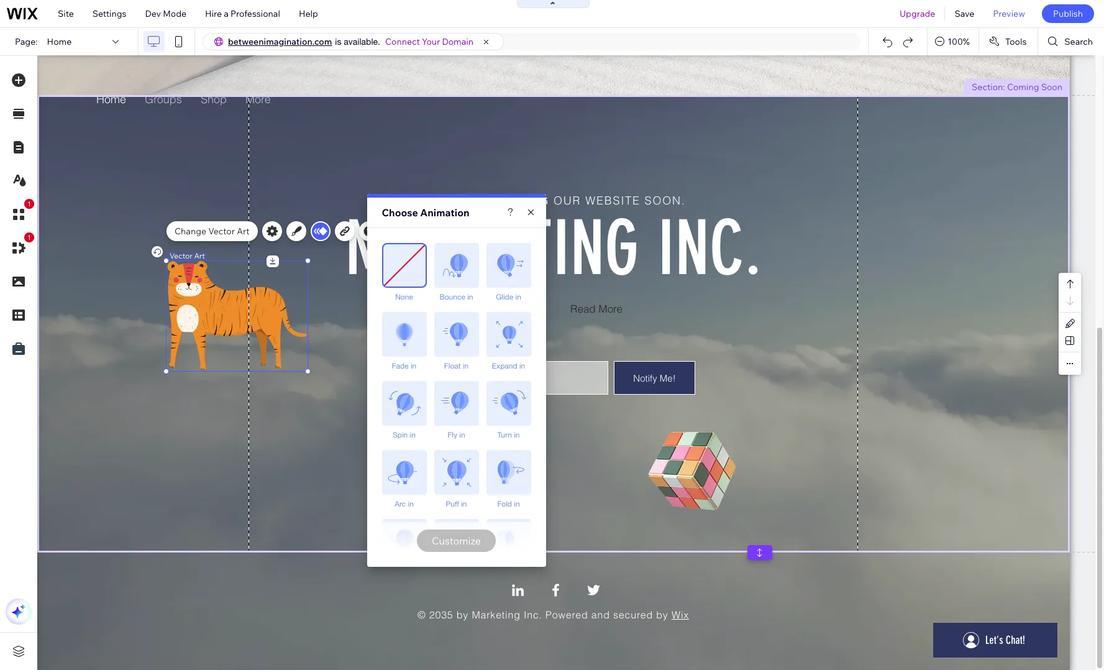 Task type: vqa. For each thing, say whether or not it's contained in the screenshot.
in related to Bounce in
yes



Task type: describe. For each thing, give the bounding box(es) containing it.
in for slide in
[[515, 569, 521, 578]]

none
[[396, 293, 413, 302]]

change vector art
[[175, 226, 250, 237]]

preview button
[[985, 0, 1035, 27]]

your
[[422, 36, 440, 47]]

in for turn in
[[514, 431, 520, 440]]

settings
[[93, 8, 127, 19]]

connect
[[385, 36, 420, 47]]

a
[[224, 8, 229, 19]]

reveal
[[445, 569, 468, 578]]

in for flip in
[[409, 569, 414, 578]]

1 1 button from the top
[[6, 199, 34, 228]]

in for expand in
[[520, 362, 526, 371]]

in for arc in
[[408, 500, 414, 509]]

help
[[299, 8, 318, 19]]

in for fade in
[[411, 362, 417, 371]]

search button
[[1039, 28, 1105, 55]]

choose animation
[[382, 206, 470, 219]]

in for bounce in
[[468, 293, 474, 302]]

fold in
[[498, 500, 520, 509]]

hire
[[205, 8, 222, 19]]

spin in
[[393, 431, 416, 440]]

is
[[335, 37, 342, 47]]

2 1 button from the top
[[6, 233, 34, 261]]

save
[[955, 8, 975, 19]]

art
[[237, 226, 250, 237]]

domain
[[442, 36, 474, 47]]

tools button
[[980, 28, 1039, 55]]

publish
[[1054, 8, 1084, 19]]

animation
[[421, 206, 470, 219]]

preview
[[994, 8, 1026, 19]]

tools
[[1006, 36, 1027, 47]]

expand
[[492, 362, 518, 371]]

glide in
[[496, 293, 522, 302]]

bounce
[[440, 293, 466, 302]]

slide
[[497, 569, 513, 578]]

turn in
[[498, 431, 520, 440]]



Task type: locate. For each thing, give the bounding box(es) containing it.
fade in
[[392, 362, 417, 371]]

dev
[[145, 8, 161, 19]]

site
[[58, 8, 74, 19]]

change
[[175, 226, 206, 237]]

in
[[468, 293, 474, 302], [516, 293, 522, 302], [411, 362, 417, 371], [463, 362, 469, 371], [520, 362, 526, 371], [410, 431, 416, 440], [460, 431, 465, 440], [514, 431, 520, 440], [408, 500, 414, 509], [461, 500, 467, 509], [514, 500, 520, 509], [409, 569, 414, 578], [515, 569, 521, 578]]

1 for 1st 1 button from the bottom of the page
[[27, 234, 31, 241]]

slide in
[[497, 569, 521, 578]]

fade
[[392, 362, 409, 371]]

hire a professional
[[205, 8, 280, 19]]

in for fly in
[[460, 431, 465, 440]]

in right glide
[[516, 293, 522, 302]]

1 button
[[6, 199, 34, 228], [6, 233, 34, 261]]

soon
[[1042, 81, 1063, 93], [1042, 81, 1063, 93]]

in right fly
[[460, 431, 465, 440]]

search
[[1065, 36, 1094, 47]]

in right the slide
[[515, 569, 521, 578]]

betweenimagination.com
[[228, 36, 332, 47]]

in right 'fold'
[[514, 500, 520, 509]]

bounce in
[[440, 293, 474, 302]]

float in
[[444, 362, 469, 371]]

in for puff in
[[461, 500, 467, 509]]

in right flip
[[409, 569, 414, 578]]

in right fade
[[411, 362, 417, 371]]

in for float in
[[463, 362, 469, 371]]

arc in
[[395, 500, 414, 509]]

home
[[47, 36, 72, 47]]

expand in
[[492, 362, 526, 371]]

in right arc
[[408, 500, 414, 509]]

0 vertical spatial 1
[[27, 200, 31, 208]]

in for fold in
[[514, 500, 520, 509]]

dev mode
[[145, 8, 187, 19]]

puff in
[[446, 500, 467, 509]]

in right turn
[[514, 431, 520, 440]]

mode
[[163, 8, 187, 19]]

2 1 from the top
[[27, 234, 31, 241]]

100%
[[948, 36, 971, 47]]

1 vertical spatial 1
[[27, 234, 31, 241]]

turn
[[498, 431, 512, 440]]

section:
[[973, 81, 1006, 93], [973, 81, 1006, 93]]

in right float
[[463, 362, 469, 371]]

upgrade
[[900, 8, 936, 19]]

flip
[[395, 569, 407, 578]]

1 1 from the top
[[27, 200, 31, 208]]

in right the puff
[[461, 500, 467, 509]]

vector
[[208, 226, 235, 237]]

fold
[[498, 500, 512, 509]]

in right spin
[[410, 431, 416, 440]]

is available. connect your domain
[[335, 36, 474, 47]]

glide
[[496, 293, 514, 302]]

available.
[[344, 37, 381, 47]]

float
[[444, 362, 461, 371]]

fly
[[448, 431, 458, 440]]

professional
[[231, 8, 280, 19]]

choose
[[382, 206, 418, 219]]

arc
[[395, 500, 406, 509]]

in right bounce
[[468, 293, 474, 302]]

in for spin in
[[410, 431, 416, 440]]

0 vertical spatial 1 button
[[6, 199, 34, 228]]

section: coming soon
[[973, 81, 1063, 93], [973, 81, 1063, 93]]

puff
[[446, 500, 459, 509]]

flip in
[[395, 569, 414, 578]]

1
[[27, 200, 31, 208], [27, 234, 31, 241]]

fly in
[[448, 431, 465, 440]]

publish button
[[1043, 4, 1095, 23]]

save button
[[946, 0, 985, 27]]

in right expand
[[520, 362, 526, 371]]

1 vertical spatial 1 button
[[6, 233, 34, 261]]

spin
[[393, 431, 408, 440]]

coming
[[1008, 81, 1040, 93], [1008, 81, 1040, 93]]

100% button
[[929, 28, 979, 55]]

in for glide in
[[516, 293, 522, 302]]

1 for first 1 button from the top
[[27, 200, 31, 208]]



